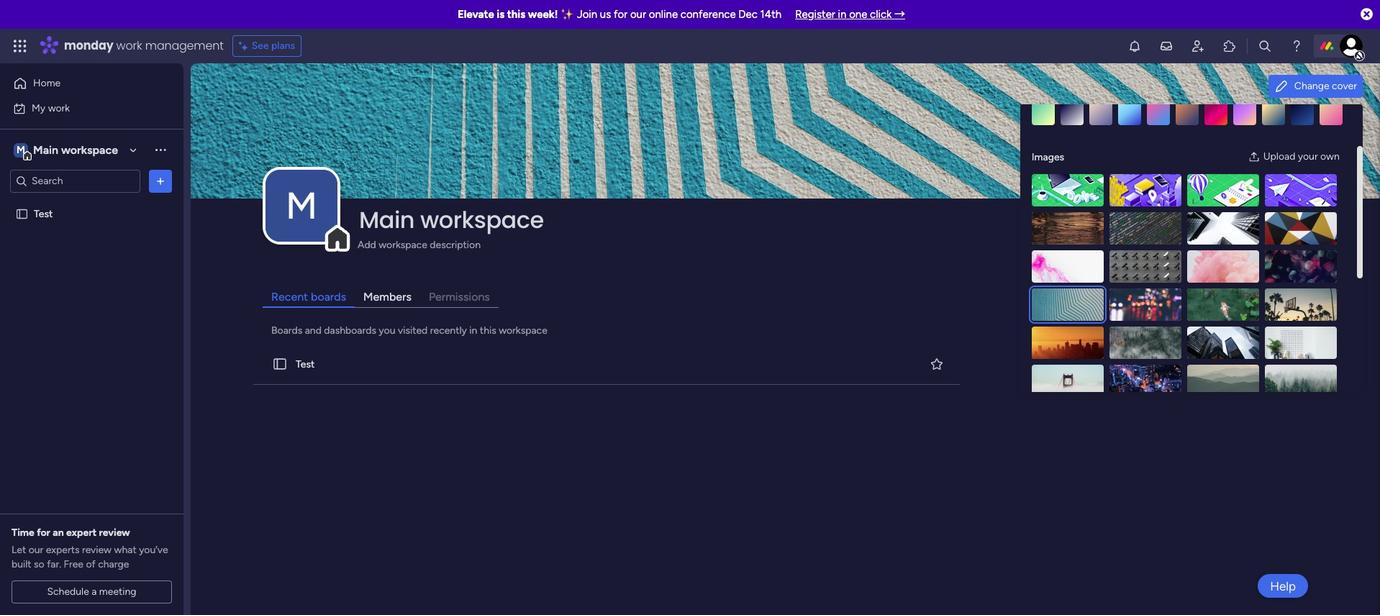 Task type: describe. For each thing, give the bounding box(es) containing it.
my work button
[[9, 97, 155, 120]]

time
[[12, 527, 34, 539]]

is
[[497, 8, 505, 21]]

meeting
[[99, 586, 136, 598]]

recent boards
[[271, 290, 346, 304]]

monday
[[64, 37, 113, 54]]

for inside time for an expert review let our experts review what you've built so far. free of charge
[[37, 527, 50, 539]]

change cover
[[1294, 80, 1357, 92]]

management
[[145, 37, 224, 54]]

test list box
[[0, 199, 183, 420]]

schedule
[[47, 586, 89, 598]]

plans
[[271, 40, 295, 52]]

home
[[33, 77, 61, 89]]

help image
[[1289, 39, 1304, 53]]

elevate is this week! ✨ join us for our online conference dec 14th
[[458, 8, 782, 21]]

online
[[649, 8, 678, 21]]

brad klo image
[[1340, 35, 1363, 58]]

workspace image
[[14, 142, 28, 158]]

an
[[53, 527, 64, 539]]

0 vertical spatial review
[[99, 527, 130, 539]]

add workspace description
[[358, 239, 481, 251]]

apps image
[[1223, 39, 1237, 53]]

register
[[795, 8, 835, 21]]

and
[[305, 325, 322, 337]]

see
[[252, 40, 269, 52]]

home button
[[9, 72, 155, 95]]

workspace options image
[[153, 143, 168, 157]]

time for an expert review let our experts review what you've built so far. free of charge
[[12, 527, 168, 571]]

workspace image
[[266, 170, 337, 242]]

boards
[[311, 290, 346, 304]]

test link
[[250, 344, 963, 385]]

conference
[[681, 8, 736, 21]]

→
[[894, 8, 905, 21]]

own
[[1320, 150, 1340, 163]]

see plans button
[[232, 35, 302, 57]]

✨
[[561, 8, 574, 21]]

free
[[64, 558, 83, 571]]

members
[[363, 290, 412, 304]]

m button
[[266, 170, 337, 242]]

Search in workspace field
[[30, 173, 120, 189]]

main inside 'workspace selection' element
[[33, 143, 58, 157]]

elevate
[[458, 8, 494, 21]]

schedule a meeting
[[47, 586, 136, 598]]

our inside time for an expert review let our experts review what you've built so far. free of charge
[[29, 544, 43, 556]]

schedule a meeting button
[[12, 581, 172, 604]]

work for my
[[48, 102, 70, 114]]

14th
[[760, 8, 782, 21]]

upload
[[1263, 150, 1295, 163]]

experts
[[46, 544, 79, 556]]

far.
[[47, 558, 61, 571]]

help button
[[1258, 574, 1308, 598]]

my
[[32, 102, 45, 114]]

click
[[870, 8, 892, 21]]

public board image
[[15, 207, 29, 221]]

my work
[[32, 102, 70, 114]]

images
[[1032, 151, 1064, 163]]

one
[[849, 8, 867, 21]]

boards and dashboards you visited recently in this workspace
[[271, 325, 547, 337]]

search everything image
[[1258, 39, 1272, 53]]



Task type: vqa. For each thing, say whether or not it's contained in the screenshot.
left Test
yes



Task type: locate. For each thing, give the bounding box(es) containing it.
0 horizontal spatial for
[[37, 527, 50, 539]]

you
[[379, 325, 395, 337]]

0 vertical spatial main
[[33, 143, 58, 157]]

option
[[0, 201, 183, 204]]

see plans
[[252, 40, 295, 52]]

in right recently
[[469, 325, 477, 337]]

expert
[[66, 527, 97, 539]]

1 vertical spatial this
[[480, 325, 496, 337]]

help
[[1270, 579, 1296, 593]]

1 vertical spatial work
[[48, 102, 70, 114]]

1 horizontal spatial work
[[116, 37, 142, 54]]

workspace
[[61, 143, 118, 157], [420, 204, 544, 236], [379, 239, 427, 251], [499, 325, 547, 337]]

change
[[1294, 80, 1329, 92]]

permissions
[[429, 290, 490, 304]]

this right recently
[[480, 325, 496, 337]]

1 horizontal spatial m
[[286, 184, 317, 228]]

built
[[12, 558, 31, 571]]

this
[[507, 8, 525, 21], [480, 325, 496, 337]]

this right the is
[[507, 8, 525, 21]]

in left one
[[838, 8, 847, 21]]

recent
[[271, 290, 308, 304]]

m
[[17, 144, 25, 156], [286, 184, 317, 228]]

1 horizontal spatial our
[[630, 8, 646, 21]]

test for public board icon
[[296, 358, 315, 370]]

let
[[12, 544, 26, 556]]

1 vertical spatial for
[[37, 527, 50, 539]]

public board image
[[272, 356, 288, 372]]

main workspace up description
[[359, 204, 544, 236]]

0 horizontal spatial work
[[48, 102, 70, 114]]

0 vertical spatial in
[[838, 8, 847, 21]]

our up so
[[29, 544, 43, 556]]

test inside list box
[[34, 208, 53, 220]]

dashboards
[[324, 325, 376, 337]]

our left online
[[630, 8, 646, 21]]

a
[[92, 586, 97, 598]]

review
[[99, 527, 130, 539], [82, 544, 112, 556]]

test right public board icon
[[296, 358, 315, 370]]

0 vertical spatial m
[[17, 144, 25, 156]]

1 horizontal spatial in
[[838, 8, 847, 21]]

review up what
[[99, 527, 130, 539]]

main workspace
[[33, 143, 118, 157], [359, 204, 544, 236]]

change cover button
[[1268, 75, 1363, 98]]

notifications image
[[1128, 39, 1142, 53]]

you've
[[139, 544, 168, 556]]

so
[[34, 558, 44, 571]]

0 vertical spatial main workspace
[[33, 143, 118, 157]]

0 horizontal spatial in
[[469, 325, 477, 337]]

Main workspace field
[[355, 204, 1322, 236]]

photo icon image
[[1248, 151, 1260, 163]]

0 horizontal spatial main workspace
[[33, 143, 118, 157]]

us
[[600, 8, 611, 21]]

options image
[[153, 174, 168, 188]]

main right workspace icon
[[33, 143, 58, 157]]

0 vertical spatial this
[[507, 8, 525, 21]]

join
[[577, 8, 597, 21]]

1 vertical spatial m
[[286, 184, 317, 228]]

0 vertical spatial our
[[630, 8, 646, 21]]

for
[[614, 8, 628, 21], [37, 527, 50, 539]]

your
[[1298, 150, 1318, 163]]

work inside button
[[48, 102, 70, 114]]

visited
[[398, 325, 428, 337]]

what
[[114, 544, 137, 556]]

review up of
[[82, 544, 112, 556]]

main up add
[[359, 204, 415, 236]]

register in one click →
[[795, 8, 905, 21]]

test right public board image
[[34, 208, 53, 220]]

1 horizontal spatial test
[[296, 358, 315, 370]]

0 horizontal spatial this
[[480, 325, 496, 337]]

charge
[[98, 558, 129, 571]]

0 vertical spatial work
[[116, 37, 142, 54]]

1 vertical spatial in
[[469, 325, 477, 337]]

1 horizontal spatial for
[[614, 8, 628, 21]]

work for monday
[[116, 37, 142, 54]]

recently
[[430, 325, 467, 337]]

0 horizontal spatial our
[[29, 544, 43, 556]]

monday work management
[[64, 37, 224, 54]]

invite members image
[[1191, 39, 1205, 53]]

work
[[116, 37, 142, 54], [48, 102, 70, 114]]

1 vertical spatial test
[[296, 358, 315, 370]]

description
[[430, 239, 481, 251]]

work right my
[[48, 102, 70, 114]]

work right monday
[[116, 37, 142, 54]]

m inside workspace image
[[286, 184, 317, 228]]

1 horizontal spatial main
[[359, 204, 415, 236]]

add
[[358, 239, 376, 251]]

0 horizontal spatial m
[[17, 144, 25, 156]]

workspace selection element
[[14, 141, 120, 160]]

our
[[630, 8, 646, 21], [29, 544, 43, 556]]

of
[[86, 558, 96, 571]]

register in one click → link
[[795, 8, 905, 21]]

0 vertical spatial test
[[34, 208, 53, 220]]

m for workspace image
[[286, 184, 317, 228]]

test for public board image
[[34, 208, 53, 220]]

1 vertical spatial our
[[29, 544, 43, 556]]

inbox image
[[1159, 39, 1174, 53]]

1 horizontal spatial this
[[507, 8, 525, 21]]

main workspace up search in workspace "field"
[[33, 143, 118, 157]]

upload your own
[[1263, 150, 1340, 163]]

select product image
[[13, 39, 27, 53]]

1 vertical spatial review
[[82, 544, 112, 556]]

in
[[838, 8, 847, 21], [469, 325, 477, 337]]

main workspace inside 'workspace selection' element
[[33, 143, 118, 157]]

test
[[34, 208, 53, 220], [296, 358, 315, 370]]

for right "us" on the top left of the page
[[614, 8, 628, 21]]

0 horizontal spatial test
[[34, 208, 53, 220]]

1 vertical spatial main
[[359, 204, 415, 236]]

boards
[[271, 325, 302, 337]]

main
[[33, 143, 58, 157], [359, 204, 415, 236]]

for left an
[[37, 527, 50, 539]]

upload your own button
[[1242, 145, 1345, 168]]

0 vertical spatial for
[[614, 8, 628, 21]]

m for workspace icon
[[17, 144, 25, 156]]

0 horizontal spatial main
[[33, 143, 58, 157]]

add to favorites image
[[930, 357, 944, 371]]

week!
[[528, 8, 558, 21]]

dec
[[738, 8, 758, 21]]

cover
[[1332, 80, 1357, 92]]

1 horizontal spatial main workspace
[[359, 204, 544, 236]]

1 vertical spatial main workspace
[[359, 204, 544, 236]]

m inside workspace icon
[[17, 144, 25, 156]]



